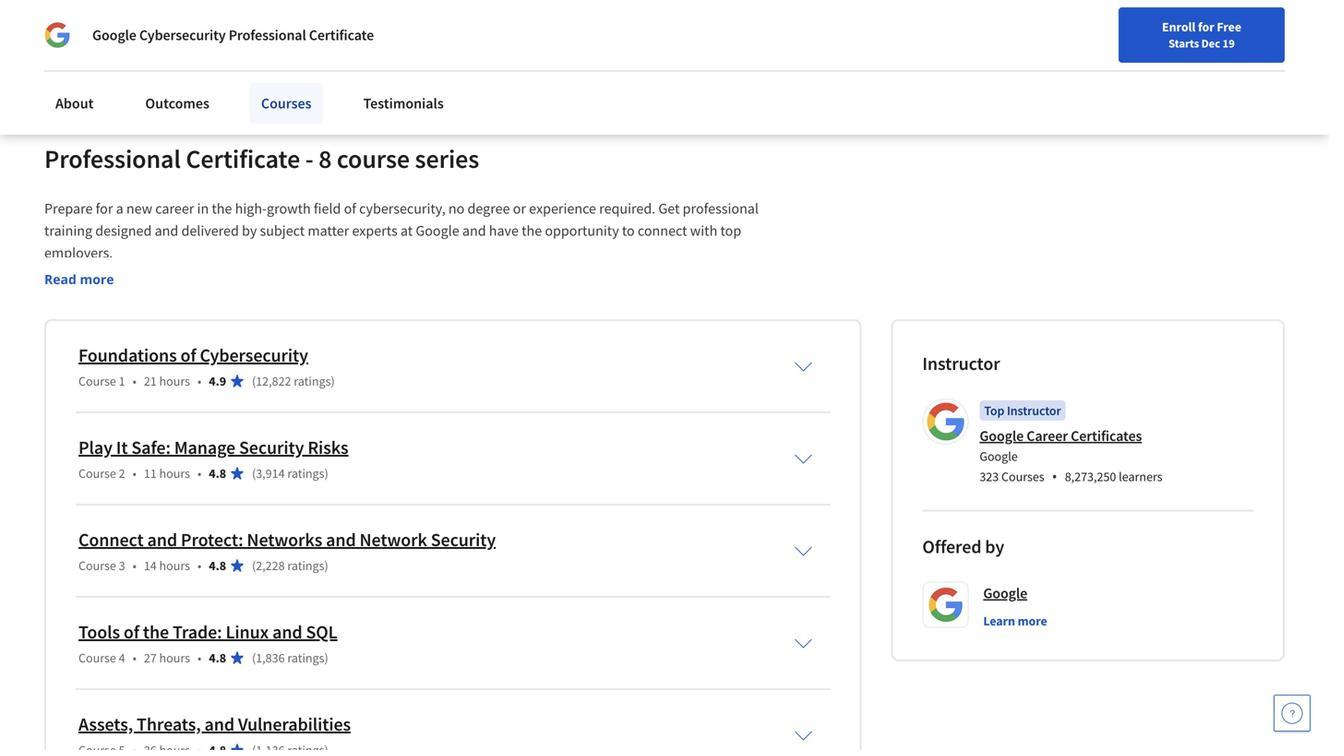 Task type: vqa. For each thing, say whether or not it's contained in the screenshot.


Task type: locate. For each thing, give the bounding box(es) containing it.
in left your
[[252, 28, 264, 46]]

in inside prepare for a new career in the high-growth field of cybersecurity, no degree or experience required. get professional training designed and delivered by subject matter experts at google and have the opportunity to connect with top employers. read more
[[197, 200, 209, 218]]

) down sql
[[325, 650, 328, 667]]

certificate left review
[[309, 26, 374, 44]]

4 course from the top
[[78, 650, 116, 667]]

1 horizontal spatial the
[[212, 200, 232, 218]]

course left 3
[[78, 558, 116, 574]]

0 horizontal spatial in
[[197, 200, 209, 218]]

0 vertical spatial instructor
[[923, 352, 1000, 376]]

•
[[133, 373, 136, 390], [198, 373, 202, 390], [133, 466, 136, 482], [198, 466, 202, 482], [1052, 467, 1058, 487], [133, 558, 136, 574], [198, 558, 202, 574], [133, 650, 136, 667], [198, 650, 202, 667]]

0 vertical spatial security
[[239, 436, 304, 460]]

about link
[[44, 83, 105, 124]]

1 hours from the top
[[159, 373, 190, 390]]

3 hours from the top
[[159, 558, 190, 574]]

subject
[[260, 222, 305, 240]]

learn more button
[[984, 612, 1048, 631]]

course for foundations
[[78, 373, 116, 390]]

1 horizontal spatial more
[[1018, 613, 1048, 630]]

training
[[44, 222, 92, 240]]

about
[[55, 94, 94, 113]]

1 horizontal spatial by
[[985, 536, 1005, 559]]

2 4.8 from the top
[[209, 558, 226, 574]]

2 vertical spatial of
[[124, 621, 139, 644]]

4.8
[[209, 466, 226, 482], [209, 558, 226, 574], [209, 650, 226, 667]]

1 vertical spatial for
[[96, 200, 113, 218]]

1 vertical spatial 4.8
[[209, 558, 226, 574]]

enroll for free starts dec 19
[[1162, 18, 1242, 51]]

foundations of cybersecurity
[[78, 344, 308, 367]]

3 ( from the top
[[252, 558, 256, 574]]

1 horizontal spatial instructor
[[1007, 403, 1061, 419]]

professional
[[683, 200, 759, 218]]

for
[[1198, 18, 1215, 35], [96, 200, 113, 218]]

protect:
[[181, 529, 243, 552]]

0 vertical spatial certificate
[[309, 26, 374, 44]]

google down no
[[416, 222, 460, 240]]

top
[[985, 403, 1005, 419]]

it
[[114, 28, 123, 46]]

1 vertical spatial of
[[181, 344, 196, 367]]

course
[[78, 373, 116, 390], [78, 466, 116, 482], [78, 558, 116, 574], [78, 650, 116, 667]]

professional right media
[[229, 26, 306, 44]]

foundations of cybersecurity link
[[78, 344, 308, 367]]

0 horizontal spatial instructor
[[923, 352, 1000, 376]]

1 vertical spatial cybersecurity
[[200, 344, 308, 367]]

for left a at the top of the page
[[96, 200, 113, 218]]

hours right 11
[[159, 466, 190, 482]]

1 horizontal spatial courses
[[1002, 469, 1045, 485]]

-
[[305, 143, 314, 175]]

in up delivered
[[197, 200, 209, 218]]

cybersecurity up 12,822
[[200, 344, 308, 367]]

social
[[145, 28, 181, 46]]

security up 3,914
[[239, 436, 304, 460]]

for inside prepare for a new career in the high-growth field of cybersecurity, no degree or experience required. get professional training designed and delivered by subject matter experts at google and have the opportunity to connect with top employers. read more
[[96, 200, 113, 218]]

course for play
[[78, 466, 116, 482]]

0 vertical spatial for
[[1198, 18, 1215, 35]]

by
[[242, 222, 257, 240], [985, 536, 1005, 559]]

8
[[319, 143, 332, 175]]

0 horizontal spatial more
[[80, 271, 114, 288]]

hours right 14
[[159, 558, 190, 574]]

courses right 323
[[1002, 469, 1045, 485]]

security right network in the left of the page
[[431, 529, 496, 552]]

0 horizontal spatial courses
[[261, 94, 312, 113]]

course 3 • 14 hours •
[[78, 558, 202, 574]]

the down or
[[522, 222, 542, 240]]

0 vertical spatial by
[[242, 222, 257, 240]]

4 ( from the top
[[252, 650, 256, 667]]

2 vertical spatial 4.8
[[209, 650, 226, 667]]

of up course 4 • 27 hours •
[[124, 621, 139, 644]]

) right 12,822
[[331, 373, 335, 390]]

4.8 for trade:
[[209, 650, 226, 667]]

hours for the
[[159, 650, 190, 667]]

at
[[401, 222, 413, 240]]

3,914
[[256, 466, 285, 482]]

3 course from the top
[[78, 558, 116, 574]]

4.8 down tools of the trade: linux and sql link
[[209, 650, 226, 667]]

instructor
[[923, 352, 1000, 376], [1007, 403, 1061, 419]]

0 vertical spatial more
[[80, 271, 114, 288]]

1 course from the top
[[78, 373, 116, 390]]

course left '2'
[[78, 466, 116, 482]]

on
[[126, 28, 142, 46]]

coursera image
[[22, 15, 139, 45]]

• right 4
[[133, 650, 136, 667]]

• right '2'
[[133, 466, 136, 482]]

0 horizontal spatial professional
[[44, 143, 181, 175]]

safe:
[[131, 436, 171, 460]]

1 vertical spatial more
[[1018, 613, 1048, 630]]

by right offered on the right
[[985, 536, 1005, 559]]

0 horizontal spatial security
[[239, 436, 304, 460]]

course for tools
[[78, 650, 116, 667]]

1 horizontal spatial professional
[[229, 26, 306, 44]]

of for the
[[124, 621, 139, 644]]

share
[[76, 28, 111, 46]]

course left 1
[[78, 373, 116, 390]]

by down high-
[[242, 222, 257, 240]]

degree
[[468, 200, 510, 218]]

hours right 27
[[159, 650, 190, 667]]

cybersecurity right it
[[139, 26, 226, 44]]

• down protect:
[[198, 558, 202, 574]]

1 horizontal spatial security
[[431, 529, 496, 552]]

course left 4
[[78, 650, 116, 667]]

instructor up top
[[923, 352, 1000, 376]]

( right 4.9
[[252, 373, 256, 390]]

( 12,822 ratings )
[[252, 373, 335, 390]]

• down manage
[[198, 466, 202, 482]]

) down risks
[[325, 466, 328, 482]]

ratings down connect and protect: networks and network security
[[287, 558, 325, 574]]

and down career
[[155, 222, 178, 240]]

google down top
[[980, 427, 1024, 446]]

media
[[184, 28, 223, 46]]

prepare for a new career in the high-growth field of cybersecurity, no degree or experience required. get professional training designed and delivered by subject matter experts at google and have the opportunity to connect with top employers. read more
[[44, 200, 762, 288]]

1 ( from the top
[[252, 373, 256, 390]]

course for connect
[[78, 558, 116, 574]]

2 horizontal spatial of
[[344, 200, 356, 218]]

1 vertical spatial by
[[985, 536, 1005, 559]]

( down "play it safe: manage security risks" link
[[252, 466, 256, 482]]

for up dec
[[1198, 18, 1215, 35]]

0 vertical spatial the
[[212, 200, 232, 218]]

• left 4.9
[[198, 373, 202, 390]]

courses
[[261, 94, 312, 113], [1002, 469, 1045, 485]]

courses up -
[[261, 94, 312, 113]]

menu item
[[977, 18, 1095, 78]]

0 horizontal spatial by
[[242, 222, 257, 240]]

certificate up high-
[[186, 143, 300, 175]]

google
[[92, 26, 136, 44], [416, 222, 460, 240], [980, 427, 1024, 446], [980, 448, 1018, 465], [984, 585, 1028, 603]]

1 horizontal spatial for
[[1198, 18, 1215, 35]]

4.8 for networks
[[209, 558, 226, 574]]

courses inside "top instructor google career certificates google 323 courses • 8,273,250 learners"
[[1002, 469, 1045, 485]]

testimonials link
[[352, 83, 455, 124]]

and right media
[[225, 28, 249, 46]]

1 vertical spatial the
[[522, 222, 542, 240]]

• left 8,273,250
[[1052, 467, 1058, 487]]

matter
[[308, 222, 349, 240]]

4.9
[[209, 373, 226, 390]]

1 vertical spatial courses
[[1002, 469, 1045, 485]]

1 vertical spatial instructor
[[1007, 403, 1061, 419]]

2 ( from the top
[[252, 466, 256, 482]]

0 vertical spatial in
[[252, 28, 264, 46]]

0 horizontal spatial for
[[96, 200, 113, 218]]

of for cybersecurity
[[181, 344, 196, 367]]

google career certificates image
[[925, 402, 966, 442]]

for for enroll
[[1198, 18, 1215, 35]]

coursera career certificate image
[[936, 0, 1244, 102]]

hours right 21
[[159, 373, 190, 390]]

0 vertical spatial courses
[[261, 94, 312, 113]]

2 hours from the top
[[159, 466, 190, 482]]

help center image
[[1282, 703, 1304, 725]]

4.8 for manage
[[209, 466, 226, 482]]

dec
[[1202, 36, 1221, 51]]

of inside prepare for a new career in the high-growth field of cybersecurity, no degree or experience required. get professional training designed and delivered by subject matter experts at google and have the opportunity to connect with top employers. read more
[[344, 200, 356, 218]]

the up 27
[[143, 621, 169, 644]]

4 hours from the top
[[159, 650, 190, 667]]

1 4.8 from the top
[[209, 466, 226, 482]]

experience
[[529, 200, 596, 218]]

4.8 down play it safe: manage security risks
[[209, 466, 226, 482]]

assets, threats, and vulnerabilities link
[[78, 713, 351, 737]]

google up 323
[[980, 448, 1018, 465]]

None search field
[[263, 12, 568, 48]]

connect and protect: networks and network security
[[78, 529, 496, 552]]

21
[[144, 373, 157, 390]]

manage
[[174, 436, 236, 460]]

27
[[144, 650, 157, 667]]

more down "employers."
[[80, 271, 114, 288]]

3
[[119, 558, 125, 574]]

3 4.8 from the top
[[209, 650, 226, 667]]

cybersecurity,
[[359, 200, 446, 218]]

( down 'linux'
[[252, 650, 256, 667]]

( 3,914 ratings )
[[252, 466, 328, 482]]

of up "course 1 • 21 hours •"
[[181, 344, 196, 367]]

of
[[344, 200, 356, 218], [181, 344, 196, 367], [124, 621, 139, 644]]

connect and protect: networks and network security link
[[78, 529, 496, 552]]

8,273,250
[[1065, 469, 1117, 485]]

more inside button
[[1018, 613, 1048, 630]]

) down connect and protect: networks and network security
[[325, 558, 328, 574]]

tools of the trade: linux and sql
[[78, 621, 338, 644]]

google up learn
[[984, 585, 1028, 603]]

0 vertical spatial 4.8
[[209, 466, 226, 482]]

0 horizontal spatial the
[[143, 621, 169, 644]]

for inside enroll for free starts dec 19
[[1198, 18, 1215, 35]]

professional
[[229, 26, 306, 44], [44, 143, 181, 175]]

the up delivered
[[212, 200, 232, 218]]

professional up a at the top of the page
[[44, 143, 181, 175]]

1 vertical spatial certificate
[[186, 143, 300, 175]]

certificate
[[309, 26, 374, 44], [186, 143, 300, 175]]

ratings down risks
[[287, 466, 325, 482]]

1 vertical spatial in
[[197, 200, 209, 218]]

1 horizontal spatial of
[[181, 344, 196, 367]]

field
[[314, 200, 341, 218]]

instructor up career
[[1007, 403, 1061, 419]]

google left social at left
[[92, 26, 136, 44]]

experts
[[352, 222, 398, 240]]

of right field
[[344, 200, 356, 218]]

course 2 • 11 hours •
[[78, 466, 202, 482]]

top instructor google career certificates google 323 courses • 8,273,250 learners
[[980, 403, 1163, 487]]

0 vertical spatial of
[[344, 200, 356, 218]]

connect
[[78, 529, 144, 552]]

growth
[[267, 200, 311, 218]]

)
[[331, 373, 335, 390], [325, 466, 328, 482], [325, 558, 328, 574], [325, 650, 328, 667]]

4.8 down protect:
[[209, 558, 226, 574]]

2 course from the top
[[78, 466, 116, 482]]

google inside prepare for a new career in the high-growth field of cybersecurity, no degree or experience required. get professional training designed and delivered by subject matter experts at google and have the opportunity to connect with top employers. read more
[[416, 222, 460, 240]]

( down networks
[[252, 558, 256, 574]]

ratings down sql
[[287, 650, 325, 667]]

more right learn
[[1018, 613, 1048, 630]]

0 horizontal spatial of
[[124, 621, 139, 644]]

1
[[119, 373, 125, 390]]

it
[[116, 436, 128, 460]]

• inside "top instructor google career certificates google 323 courses • 8,273,250 learners"
[[1052, 467, 1058, 487]]

google link
[[984, 582, 1028, 605]]

hours
[[159, 373, 190, 390], [159, 466, 190, 482], [159, 558, 190, 574], [159, 650, 190, 667]]

learn
[[984, 613, 1016, 630]]

) for network
[[325, 558, 328, 574]]



Task type: describe. For each thing, give the bounding box(es) containing it.
0 horizontal spatial certificate
[[186, 143, 300, 175]]

assets, threats, and vulnerabilities
[[78, 713, 351, 737]]

offered
[[923, 536, 982, 559]]

network
[[360, 529, 427, 552]]

1 horizontal spatial in
[[252, 28, 264, 46]]

threats,
[[137, 713, 201, 737]]

no
[[449, 200, 465, 218]]

offered by
[[923, 536, 1005, 559]]

by inside prepare for a new career in the high-growth field of cybersecurity, no degree or experience required. get professional training designed and delivered by subject matter experts at google and have the opportunity to connect with top employers. read more
[[242, 222, 257, 240]]

prepare
[[44, 200, 93, 218]]

connect
[[638, 222, 687, 240]]

) for and
[[325, 650, 328, 667]]

and right threats,
[[205, 713, 235, 737]]

or
[[513, 200, 526, 218]]

course 4 • 27 hours •
[[78, 650, 202, 667]]

1 vertical spatial security
[[431, 529, 496, 552]]

hours for cybersecurity
[[159, 373, 190, 390]]

14
[[144, 558, 157, 574]]

learn more
[[984, 613, 1048, 630]]

• right 1
[[133, 373, 136, 390]]

google image
[[44, 22, 70, 48]]

( for trade:
[[252, 650, 256, 667]]

course 1 • 21 hours •
[[78, 373, 202, 390]]

hours for protect:
[[159, 558, 190, 574]]

) for risks
[[325, 466, 328, 482]]

and left network in the left of the page
[[326, 529, 356, 552]]

and up '( 1,836 ratings )'
[[272, 621, 302, 644]]

2 vertical spatial the
[[143, 621, 169, 644]]

trade:
[[173, 621, 222, 644]]

play
[[78, 436, 113, 460]]

( for manage
[[252, 466, 256, 482]]

vulnerabilities
[[238, 713, 351, 737]]

( 2,228 ratings )
[[252, 558, 328, 574]]

sql
[[306, 621, 338, 644]]

• right 3
[[133, 558, 136, 574]]

enroll
[[1162, 18, 1196, 35]]

instructor inside "top instructor google career certificates google 323 courses • 8,273,250 learners"
[[1007, 403, 1061, 419]]

your
[[267, 28, 295, 46]]

have
[[489, 222, 519, 240]]

share it on social media and in your performance review
[[76, 28, 421, 46]]

linux
[[226, 621, 269, 644]]

play it safe: manage security risks
[[78, 436, 349, 460]]

learners
[[1119, 469, 1163, 485]]

read
[[44, 271, 76, 288]]

2
[[119, 466, 125, 482]]

show notifications image
[[1115, 23, 1137, 45]]

assets,
[[78, 713, 133, 737]]

read more button
[[44, 270, 114, 289]]

career
[[155, 200, 194, 218]]

ratings for linux
[[287, 650, 325, 667]]

• down trade:
[[198, 650, 202, 667]]

2 horizontal spatial the
[[522, 222, 542, 240]]

opportunity
[[545, 222, 619, 240]]

ratings for and
[[287, 558, 325, 574]]

designed
[[95, 222, 152, 240]]

certificates
[[1071, 427, 1142, 446]]

and down degree
[[462, 222, 486, 240]]

12,822
[[256, 373, 291, 390]]

( 1,836 ratings )
[[252, 650, 328, 667]]

foundations
[[78, 344, 177, 367]]

tools of the trade: linux and sql link
[[78, 621, 338, 644]]

1,836
[[256, 650, 285, 667]]

to
[[622, 222, 635, 240]]

delivered
[[181, 222, 239, 240]]

for for prepare
[[96, 200, 113, 218]]

starts
[[1169, 36, 1200, 51]]

1 horizontal spatial certificate
[[309, 26, 374, 44]]

courses link
[[250, 83, 323, 124]]

more inside prepare for a new career in the high-growth field of cybersecurity, no degree or experience required. get professional training designed and delivered by subject matter experts at google and have the opportunity to connect with top employers. read more
[[80, 271, 114, 288]]

employers.
[[44, 244, 113, 262]]

professional certificate - 8 course series
[[44, 143, 479, 175]]

hours for safe:
[[159, 466, 190, 482]]

tools
[[78, 621, 120, 644]]

play it safe: manage security risks link
[[78, 436, 349, 460]]

with
[[690, 222, 718, 240]]

( for networks
[[252, 558, 256, 574]]

high-
[[235, 200, 267, 218]]

and up 14
[[147, 529, 177, 552]]

review
[[380, 28, 421, 46]]

1 vertical spatial professional
[[44, 143, 181, 175]]

4
[[119, 650, 125, 667]]

19
[[1223, 36, 1235, 51]]

required.
[[599, 200, 656, 218]]

course
[[337, 143, 410, 175]]

networks
[[247, 529, 322, 552]]

11
[[144, 466, 157, 482]]

ratings for security
[[287, 466, 325, 482]]

323
[[980, 469, 999, 485]]

series
[[415, 143, 479, 175]]

outcomes link
[[134, 83, 221, 124]]

google career certificates link
[[980, 427, 1142, 446]]

testimonials
[[363, 94, 444, 113]]

ratings right 12,822
[[294, 373, 331, 390]]

free
[[1217, 18, 1242, 35]]

career
[[1027, 427, 1068, 446]]

risks
[[308, 436, 349, 460]]

new
[[126, 200, 152, 218]]

0 vertical spatial professional
[[229, 26, 306, 44]]

2,228
[[256, 558, 285, 574]]

0 vertical spatial cybersecurity
[[139, 26, 226, 44]]



